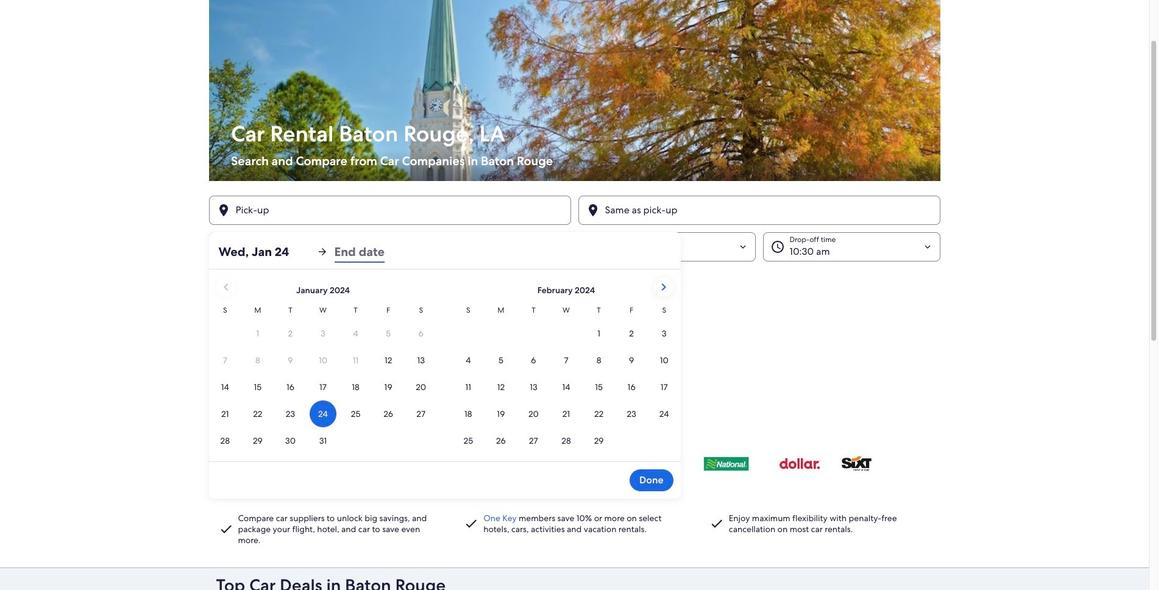 Task type: describe. For each thing, give the bounding box(es) containing it.
breadcrumbs region
[[0, 0, 1149, 568]]



Task type: vqa. For each thing, say whether or not it's contained in the screenshot.
Add another room at the bottom of page
no



Task type: locate. For each thing, give the bounding box(es) containing it.
car suppliers logo image
[[216, 441, 933, 486]]

next month image
[[656, 280, 671, 294]]

previous month image
[[219, 280, 233, 294]]



